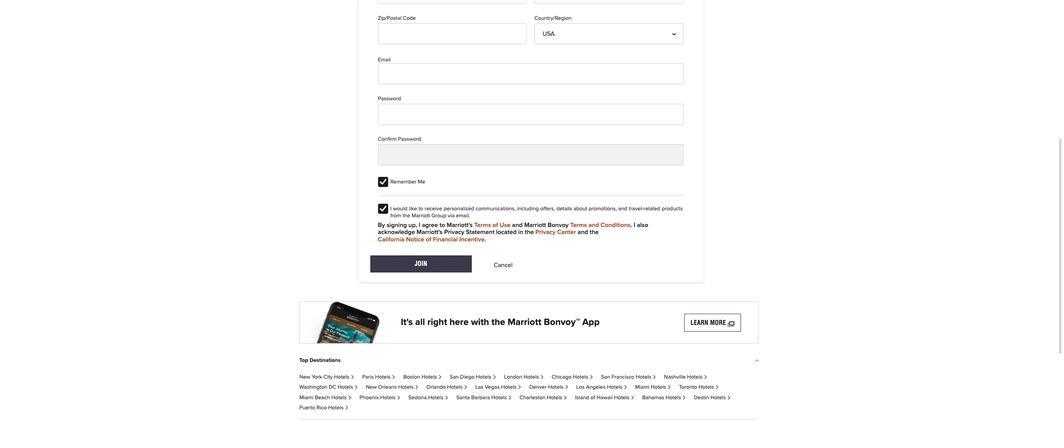 Task type: locate. For each thing, give the bounding box(es) containing it.
1 vertical spatial to
[[440, 222, 445, 228]]

and inside i would like to receive personalized communications, including offers, details about promotions, and travel-related products from the marriott group via email.
[[619, 206, 628, 212]]

island
[[575, 395, 589, 401]]

arrow right image left paris
[[351, 376, 355, 380]]

to right like
[[419, 206, 423, 212]]

hotels right dc
[[338, 385, 353, 390]]

1 vertical spatial new
[[366, 385, 377, 390]]

miami for miami beach hotels
[[299, 395, 314, 401]]

privacy up financial at bottom left
[[444, 229, 465, 236]]

more
[[710, 319, 726, 327]]

arrow right image down las vegas hotels link
[[508, 396, 512, 400]]

boston
[[404, 375, 420, 380]]

0 vertical spatial marriott
[[412, 213, 430, 219]]

arrow right image inside new orleans hotels link
[[415, 386, 419, 390]]

city
[[324, 375, 333, 380]]

1 horizontal spatial privacy
[[536, 229, 556, 236]]

0 horizontal spatial new
[[299, 375, 310, 380]]

2 horizontal spatial i
[[634, 222, 636, 228]]

arrow right image inside miami hotels link
[[668, 386, 671, 390]]

Zip/Postal code text field
[[378, 23, 527, 45]]

2 vertical spatial marriott
[[508, 318, 542, 327]]

santa barbara hotels
[[457, 395, 507, 401]]

arrow right image down london hotels on the bottom
[[518, 386, 522, 390]]

to down 'group'
[[440, 222, 445, 228]]

new york city hotels link
[[299, 375, 355, 380]]

san for san francisco hotels
[[601, 375, 610, 380]]

destin hotels
[[694, 395, 726, 401]]

.
[[631, 222, 632, 228], [485, 236, 486, 243]]

california notice of financial incentive link
[[378, 236, 485, 243]]

0 vertical spatial .
[[631, 222, 632, 228]]

terms of use link
[[474, 222, 511, 229]]

promotions,
[[589, 206, 617, 212]]

hotels right the destin
[[711, 395, 726, 401]]

arrow right image inside destin hotels link
[[727, 396, 731, 400]]

0 vertical spatial new
[[299, 375, 310, 380]]

arrow right image for los angeles hotels
[[624, 386, 628, 390]]

angeles
[[586, 385, 606, 390]]

marriott inside i would like to receive personalized communications, including offers, details about promotions, and travel-related products from the marriott group via email.
[[412, 213, 430, 219]]

arrow right image
[[351, 376, 355, 380], [438, 376, 442, 380], [493, 376, 497, 380], [540, 376, 544, 380], [590, 376, 593, 380], [653, 376, 657, 380], [415, 386, 419, 390], [565, 386, 569, 390], [668, 386, 671, 390], [445, 396, 449, 400]]

i inside . i also acknowledge marriott's privacy statement located in the
[[634, 222, 636, 228]]

new orleans hotels link
[[366, 385, 419, 390]]

arrow right image down the san francisco hotels
[[624, 386, 628, 390]]

arrow right image up miami hotels link
[[653, 376, 657, 380]]

and inside privacy center and the california notice of financial incentive .
[[578, 229, 588, 236]]

san diego hotels
[[450, 375, 492, 380]]

hotels up las
[[476, 375, 492, 380]]

0 vertical spatial marriott's
[[447, 222, 473, 228]]

arrow right image up the las vegas hotels
[[493, 376, 497, 380]]

1 horizontal spatial new
[[366, 385, 377, 390]]

arrow right image inside miami beach hotels "link"
[[348, 396, 352, 400]]

miami hotels link
[[635, 385, 671, 390]]

arrow right image inside nashville hotels link
[[704, 376, 708, 380]]

arrow right image for paris hotels
[[392, 376, 396, 380]]

arrow right image down new orleans hotels link
[[397, 396, 401, 400]]

1 vertical spatial marriott's
[[417, 229, 443, 236]]

. left also
[[631, 222, 632, 228]]

arrow right image for toronto hotels
[[715, 386, 719, 390]]

arrow right image inside los angeles hotels link
[[624, 386, 628, 390]]

puerto rico hotels
[[299, 405, 344, 411]]

arrow right image inside santa barbara hotels link
[[508, 396, 512, 400]]

arrow right image inside phoenix hotels link
[[397, 396, 401, 400]]

Password password field
[[378, 104, 684, 125]]

0 horizontal spatial terms
[[474, 222, 491, 228]]

arrow right image inside san diego hotels 'link'
[[493, 376, 497, 380]]

miami up bahamas
[[635, 385, 650, 390]]

arrow right image up orlando
[[438, 376, 442, 380]]

1 horizontal spatial of
[[493, 222, 498, 228]]

marriott
[[412, 213, 430, 219], [524, 222, 546, 228], [508, 318, 542, 327]]

los angeles hotels
[[577, 385, 623, 390]]

the right in
[[525, 229, 534, 236]]

1 horizontal spatial .
[[631, 222, 632, 228]]

of down angeles
[[591, 395, 595, 401]]

san
[[450, 375, 459, 380], [601, 375, 610, 380]]

arrow right image for orlando hotels
[[464, 386, 468, 390]]

hotels right hawaii
[[614, 395, 630, 401]]

las vegas hotels link
[[476, 385, 522, 390]]

london
[[504, 375, 522, 380]]

arrow right image for london hotels
[[540, 376, 544, 380]]

arrow right image inside sedona hotels link
[[445, 396, 449, 400]]

i would like to receive personalized communications, including offers, details about promotions, and travel-related products from the marriott group via email.
[[390, 206, 683, 219]]

1 privacy from the left
[[444, 229, 465, 236]]

boston hotels
[[404, 375, 437, 380]]

arrow right image left bahamas
[[631, 396, 635, 400]]

password
[[378, 96, 401, 101]]

personalized
[[444, 206, 474, 212]]

0 horizontal spatial to
[[419, 206, 423, 212]]

arrow right image inside the puerto rico hotels link
[[345, 407, 349, 411]]

privacy center link
[[536, 229, 576, 236]]

by
[[378, 222, 385, 228]]

marriott's down email.
[[447, 222, 473, 228]]

. i also acknowledge marriott's privacy statement located in the
[[378, 222, 649, 236]]

hotels right rico
[[328, 405, 344, 411]]

privacy down "bonvoy"
[[536, 229, 556, 236]]

the down terms and conditions link
[[590, 229, 599, 236]]

arrow right image inside paris hotels link
[[392, 376, 396, 380]]

hotels up "orleans"
[[375, 375, 391, 380]]

arrow right image down toronto
[[682, 396, 686, 400]]

arrow right image inside chicago hotels link
[[590, 376, 593, 380]]

miami up puerto
[[299, 395, 314, 401]]

of left use
[[493, 222, 498, 228]]

also
[[637, 222, 649, 228]]

arrow right image up santa
[[464, 386, 468, 390]]

0 horizontal spatial of
[[426, 236, 431, 243]]

arrow right image up destin hotels link at the right bottom
[[715, 386, 719, 390]]

2 privacy from the left
[[536, 229, 556, 236]]

san diego hotels link
[[450, 375, 497, 380]]

arrow right image inside bahamas hotels link
[[682, 396, 686, 400]]

marriott's inside . i also acknowledge marriott's privacy statement located in the
[[417, 229, 443, 236]]

0 vertical spatial of
[[493, 222, 498, 228]]

1 horizontal spatial san
[[601, 375, 610, 380]]

in
[[518, 229, 523, 236]]

1 san from the left
[[450, 375, 459, 380]]

hotels down toronto
[[666, 395, 681, 401]]

2 horizontal spatial of
[[591, 395, 595, 401]]

marriott's down agree
[[417, 229, 443, 236]]

. inside privacy center and the california notice of financial incentive .
[[485, 236, 486, 243]]

new up phoenix
[[366, 385, 377, 390]]

francisco
[[612, 375, 635, 380]]

i left also
[[634, 222, 636, 228]]

and down promotions,
[[589, 222, 599, 228]]

toronto hotels link
[[679, 385, 719, 390]]

1 vertical spatial of
[[426, 236, 431, 243]]

to
[[419, 206, 423, 212], [440, 222, 445, 228]]

arrow right image inside toronto hotels link
[[715, 386, 719, 390]]

arrow right image inside denver hotels link
[[565, 386, 569, 390]]

arrow right image left phoenix
[[348, 396, 352, 400]]

0 horizontal spatial marriott's
[[417, 229, 443, 236]]

destin
[[694, 395, 709, 401]]

puerto rico hotels link
[[299, 405, 349, 411]]

hotels down london
[[501, 385, 517, 390]]

denver hotels
[[530, 385, 564, 390]]

arrow right image up angeles
[[590, 376, 593, 380]]

0 vertical spatial miami
[[635, 385, 650, 390]]

arrow right image for miami beach hotels
[[348, 396, 352, 400]]

of inside privacy center and the california notice of financial incentive .
[[426, 236, 431, 243]]

1 vertical spatial marriott
[[524, 222, 546, 228]]

hotels up destin hotels
[[699, 385, 714, 390]]

1 horizontal spatial terms
[[570, 222, 587, 228]]

hotels down francisco on the right bottom of the page
[[607, 385, 623, 390]]

terms up center
[[570, 222, 587, 228]]

arrow right image down chicago hotels
[[565, 386, 569, 390]]

hotels down "orleans"
[[380, 395, 396, 401]]

i up from
[[390, 206, 392, 212]]

arrow right image up sedona
[[415, 386, 419, 390]]

arrow right image inside boston hotels 'link'
[[438, 376, 442, 380]]

statement
[[466, 229, 495, 236]]

destinations
[[310, 358, 341, 363]]

island of hawaii hotels link
[[575, 395, 635, 401]]

arrow right image inside london hotels link
[[540, 376, 544, 380]]

arrow right image inside las vegas hotels link
[[518, 386, 522, 390]]

hotels up denver
[[524, 375, 539, 380]]

new for new york city hotels
[[299, 375, 310, 380]]

marriott bonvoy™ app image
[[300, 302, 393, 344]]

paris hotels link
[[362, 375, 396, 380]]

0 horizontal spatial privacy
[[444, 229, 465, 236]]

email.
[[456, 213, 470, 219]]

communications,
[[476, 206, 516, 212]]

app
[[583, 318, 600, 327]]

bonvoy
[[548, 222, 569, 228]]

new left "york"
[[299, 375, 310, 380]]

the down would
[[403, 213, 410, 219]]

arrow right image left island
[[564, 396, 567, 400]]

marriott down like
[[412, 213, 430, 219]]

center
[[557, 229, 576, 236]]

marriott left the bonvoy™
[[508, 318, 542, 327]]

nashville hotels
[[664, 375, 703, 380]]

i right up,
[[419, 222, 420, 228]]

rico
[[317, 405, 327, 411]]

arrow right image for denver hotels
[[565, 386, 569, 390]]

arrow right image up bahamas hotels link
[[668, 386, 671, 390]]

arrow right image for nashville hotels
[[704, 376, 708, 380]]

top
[[299, 358, 308, 363]]

arrow right image down the orlando hotels link
[[445, 396, 449, 400]]

i
[[390, 206, 392, 212], [419, 222, 420, 228], [634, 222, 636, 228]]

the inside . i also acknowledge marriott's privacy statement located in the
[[525, 229, 534, 236]]

san up the orlando hotels link
[[450, 375, 459, 380]]

hotels up toronto hotels at bottom right
[[687, 375, 703, 380]]

1 horizontal spatial to
[[440, 222, 445, 228]]

0 horizontal spatial miami
[[299, 395, 314, 401]]

. down statement
[[485, 236, 486, 243]]

and up in
[[512, 222, 523, 228]]

2 san from the left
[[601, 375, 610, 380]]

chicago hotels
[[552, 375, 589, 380]]

arrow right image up denver
[[540, 376, 544, 380]]

las vegas hotels
[[476, 385, 517, 390]]

nashville hotels link
[[664, 375, 708, 380]]

toronto hotels
[[679, 385, 714, 390]]

arrow right image up new orleans hotels link
[[392, 376, 396, 380]]

group
[[432, 213, 447, 219]]

terms up statement
[[474, 222, 491, 228]]

of right notice
[[426, 236, 431, 243]]

0 horizontal spatial i
[[390, 206, 392, 212]]

nashville
[[664, 375, 686, 380]]

hotels down denver hotels link
[[547, 395, 563, 401]]

0 horizontal spatial san
[[450, 375, 459, 380]]

arrow right image inside island of hawaii hotels link
[[631, 396, 635, 400]]

arrow right image inside the orlando hotels link
[[464, 386, 468, 390]]

and left travel-
[[619, 206, 628, 212]]

0 vertical spatial to
[[419, 206, 423, 212]]

arrow right image inside washington dc hotels link
[[354, 386, 358, 390]]

arrow right image inside the new york city hotels link
[[351, 376, 355, 380]]

hotels down las vegas hotels link
[[492, 395, 507, 401]]

arrow right image for miami hotels
[[668, 386, 671, 390]]

arrow right image for new york city hotels
[[351, 376, 355, 380]]

the inside i would like to receive personalized communications, including offers, details about promotions, and travel-related products from the marriott group via email.
[[403, 213, 410, 219]]

orlando hotels
[[427, 385, 463, 390]]

paris hotels
[[362, 375, 391, 380]]

1 vertical spatial miami
[[299, 395, 314, 401]]

arrow right image inside san francisco hotels link
[[653, 376, 657, 380]]

santa
[[457, 395, 470, 401]]

orlando
[[427, 385, 446, 390]]

1 horizontal spatial miami
[[635, 385, 650, 390]]

confirm password
[[378, 136, 421, 142]]

arrow right image for washington dc hotels
[[354, 386, 358, 390]]

2 terms from the left
[[570, 222, 587, 228]]

san up los angeles hotels link
[[601, 375, 610, 380]]

from
[[390, 213, 401, 219]]

and right center
[[578, 229, 588, 236]]

privacy
[[444, 229, 465, 236], [536, 229, 556, 236]]

and
[[619, 206, 628, 212], [512, 222, 523, 228], [589, 222, 599, 228], [578, 229, 588, 236]]

arrow right image for san diego hotels
[[493, 376, 497, 380]]

arrow right image for new orleans hotels
[[415, 386, 419, 390]]

0 horizontal spatial .
[[485, 236, 486, 243]]

arrow right image inside charleston hotels link
[[564, 396, 567, 400]]

arrow right image right dc
[[354, 386, 358, 390]]

arrow right image
[[392, 376, 396, 380], [704, 376, 708, 380], [354, 386, 358, 390], [464, 386, 468, 390], [518, 386, 522, 390], [624, 386, 628, 390], [715, 386, 719, 390], [348, 396, 352, 400], [397, 396, 401, 400], [508, 396, 512, 400], [564, 396, 567, 400], [631, 396, 635, 400], [682, 396, 686, 400], [727, 396, 731, 400], [345, 407, 349, 411]]

arrow right image down miami beach hotels "link"
[[345, 407, 349, 411]]

i inside i would like to receive personalized communications, including offers, details about promotions, and travel-related products from the marriott group via email.
[[390, 206, 392, 212]]

arrow right image right destin hotels
[[727, 396, 731, 400]]

phoenix hotels
[[360, 395, 396, 401]]

chicago hotels link
[[552, 375, 593, 380]]

arrow up image
[[754, 359, 758, 365]]

acknowledge
[[378, 229, 415, 236]]

arrow right image up toronto hotels link
[[704, 376, 708, 380]]

marriott down i would like to receive personalized communications, including offers, details about promotions, and travel-related products from the marriott group via email.
[[524, 222, 546, 228]]

1 vertical spatial .
[[485, 236, 486, 243]]

sedona
[[409, 395, 427, 401]]



Task type: describe. For each thing, give the bounding box(es) containing it.
charleston hotels
[[520, 395, 563, 401]]

incentive
[[459, 236, 485, 243]]

bahamas
[[643, 395, 665, 401]]

cancel
[[494, 262, 513, 269]]

arrow right image for chicago hotels
[[590, 376, 593, 380]]

1 horizontal spatial marriott's
[[447, 222, 473, 228]]

zip/postal code
[[378, 16, 416, 21]]

notice
[[406, 236, 424, 243]]

los angeles hotels link
[[577, 385, 628, 390]]

washington dc hotels
[[299, 385, 353, 390]]

sedona hotels link
[[409, 395, 449, 401]]

privacy center and the california notice of financial incentive .
[[378, 229, 599, 243]]

the inside privacy center and the california notice of financial incentive .
[[590, 229, 599, 236]]

denver
[[530, 385, 547, 390]]

arrow right image for santa barbara hotels
[[508, 396, 512, 400]]

agree
[[422, 222, 438, 228]]

arrow right image for island of hawaii hotels
[[631, 396, 635, 400]]

use
[[500, 222, 511, 228]]

top destinations
[[299, 358, 341, 363]]

washington dc hotels link
[[299, 385, 358, 390]]

usa
[[543, 31, 555, 37]]

1 horizontal spatial i
[[419, 222, 420, 228]]

join
[[415, 260, 427, 268]]

phoenix hotels link
[[360, 395, 401, 401]]

cancel button
[[480, 256, 527, 269]]

york
[[312, 375, 322, 380]]

password
[[398, 136, 421, 142]]

up,
[[409, 222, 417, 228]]

barbara
[[471, 395, 490, 401]]

miami for miami hotels
[[635, 385, 650, 390]]

arrow right image for sedona hotels
[[445, 396, 449, 400]]

bahamas hotels
[[643, 395, 681, 401]]

san for san diego hotels
[[450, 375, 459, 380]]

like
[[409, 206, 417, 212]]

arrow right image for phoenix hotels
[[397, 396, 401, 400]]

hotels right city at the bottom left of the page
[[334, 375, 350, 380]]

denver hotels link
[[530, 385, 569, 390]]

to inside i would like to receive personalized communications, including offers, details about promotions, and travel-related products from the marriott group via email.
[[419, 206, 423, 212]]

right
[[428, 318, 447, 327]]

dc
[[329, 385, 336, 390]]

destin hotels link
[[694, 395, 731, 401]]

financial
[[433, 236, 458, 243]]

bonvoy™
[[544, 318, 580, 327]]

hawaii
[[597, 395, 613, 401]]

privacy inside privacy center and the california notice of financial incentive .
[[536, 229, 556, 236]]

paris
[[362, 375, 374, 380]]

new orleans hotels
[[366, 385, 414, 390]]

located
[[496, 229, 517, 236]]

beach
[[315, 395, 330, 401]]

hotels down dc
[[331, 395, 347, 401]]

arrow right image for boston hotels
[[438, 376, 442, 380]]

1 terms from the left
[[474, 222, 491, 228]]

arrow right image for bahamas hotels
[[682, 396, 686, 400]]

here
[[450, 318, 469, 327]]

hotels up bahamas hotels
[[651, 385, 666, 390]]

receive
[[425, 206, 442, 212]]

island of hawaii hotels
[[575, 395, 630, 401]]

washington
[[299, 385, 328, 390]]

vegas
[[485, 385, 500, 390]]

2 vertical spatial of
[[591, 395, 595, 401]]

privacy inside . i also acknowledge marriott's privacy statement located in the
[[444, 229, 465, 236]]

los
[[577, 385, 585, 390]]

san francisco hotels
[[601, 375, 652, 380]]

. inside . i also acknowledge marriott's privacy statement located in the
[[631, 222, 632, 228]]

arrow right image for charleston hotels
[[564, 396, 567, 400]]

new for new orleans hotels
[[366, 385, 377, 390]]

arrow right image for las vegas hotels
[[518, 386, 522, 390]]

miami hotels
[[635, 385, 666, 390]]

opens in a new browser window. image
[[728, 319, 735, 327]]

arrow right image for destin hotels
[[727, 396, 731, 400]]

hotels down orlando
[[428, 395, 444, 401]]

about
[[574, 206, 587, 212]]

travel-
[[629, 206, 644, 212]]

remember me
[[390, 179, 425, 185]]

arrow right image for puerto rico hotels
[[345, 407, 349, 411]]

hotels down boston
[[398, 385, 414, 390]]

san francisco hotels link
[[601, 375, 657, 380]]

conditions
[[601, 222, 631, 228]]

Confirm password password field
[[378, 144, 684, 165]]

london hotels
[[504, 375, 539, 380]]

puerto
[[299, 405, 315, 411]]

arrow right image for san francisco hotels
[[653, 376, 657, 380]]

by signing up, i agree to marriott's terms of use and marriott bonvoy terms and conditions
[[378, 222, 631, 228]]

related
[[644, 206, 661, 212]]

boston hotels link
[[404, 375, 442, 380]]

including
[[517, 206, 539, 212]]

would
[[393, 206, 408, 212]]

charleston hotels link
[[520, 395, 567, 401]]

london hotels link
[[504, 375, 544, 380]]

sedona hotels
[[409, 395, 444, 401]]

hotels down chicago
[[548, 385, 564, 390]]

hotels up santa
[[447, 385, 463, 390]]

code
[[403, 16, 416, 21]]

with
[[471, 318, 489, 327]]

signing
[[387, 222, 407, 228]]

hotels up orlando
[[422, 375, 437, 380]]

terms and conditions link
[[570, 222, 631, 229]]

Email text field
[[378, 63, 684, 84]]

confirm
[[378, 136, 397, 142]]

hotels up los
[[573, 375, 589, 380]]

hotels up miami hotels
[[636, 375, 652, 380]]

top destinations link
[[299, 352, 758, 370]]

california
[[378, 236, 405, 243]]

learn
[[691, 319, 709, 327]]

toronto
[[679, 385, 697, 390]]

it's
[[401, 318, 413, 327]]

miami beach hotels link
[[299, 395, 352, 401]]

the right with
[[492, 318, 505, 327]]

diego
[[460, 375, 475, 380]]

las
[[476, 385, 484, 390]]



Task type: vqa. For each thing, say whether or not it's contained in the screenshot.
arrow right image for Sedona Hotels
yes



